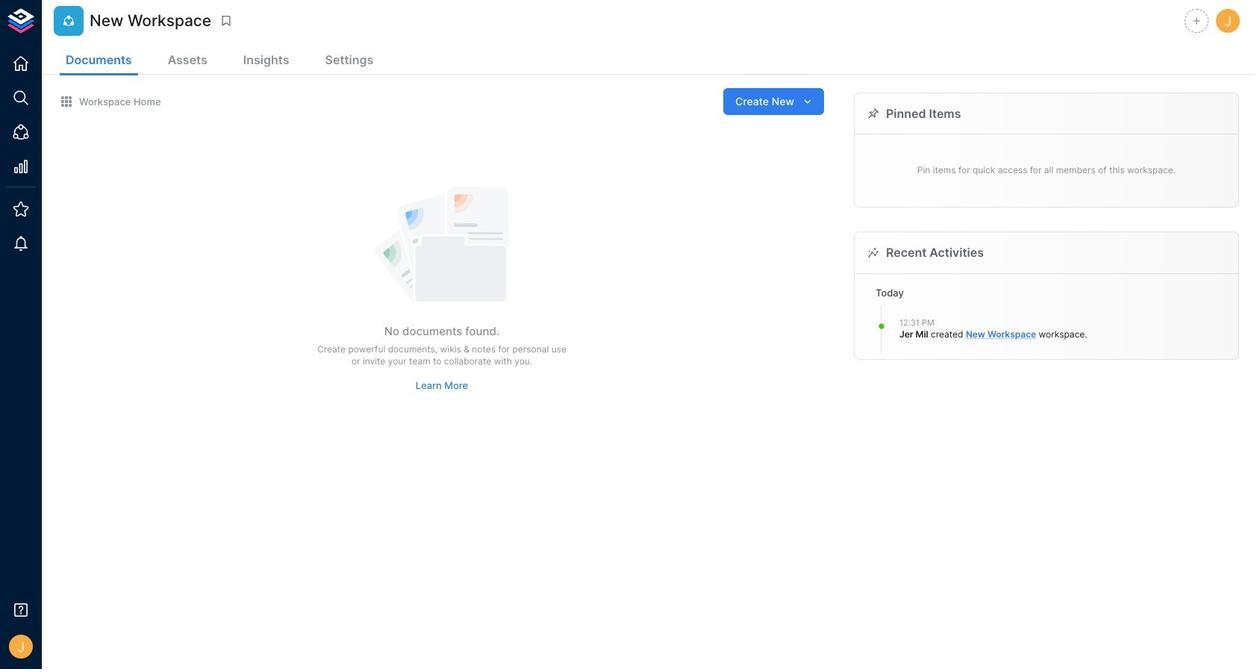 Task type: vqa. For each thing, say whether or not it's contained in the screenshot.
bookmark image
yes



Task type: locate. For each thing, give the bounding box(es) containing it.
bookmark image
[[220, 14, 233, 28]]



